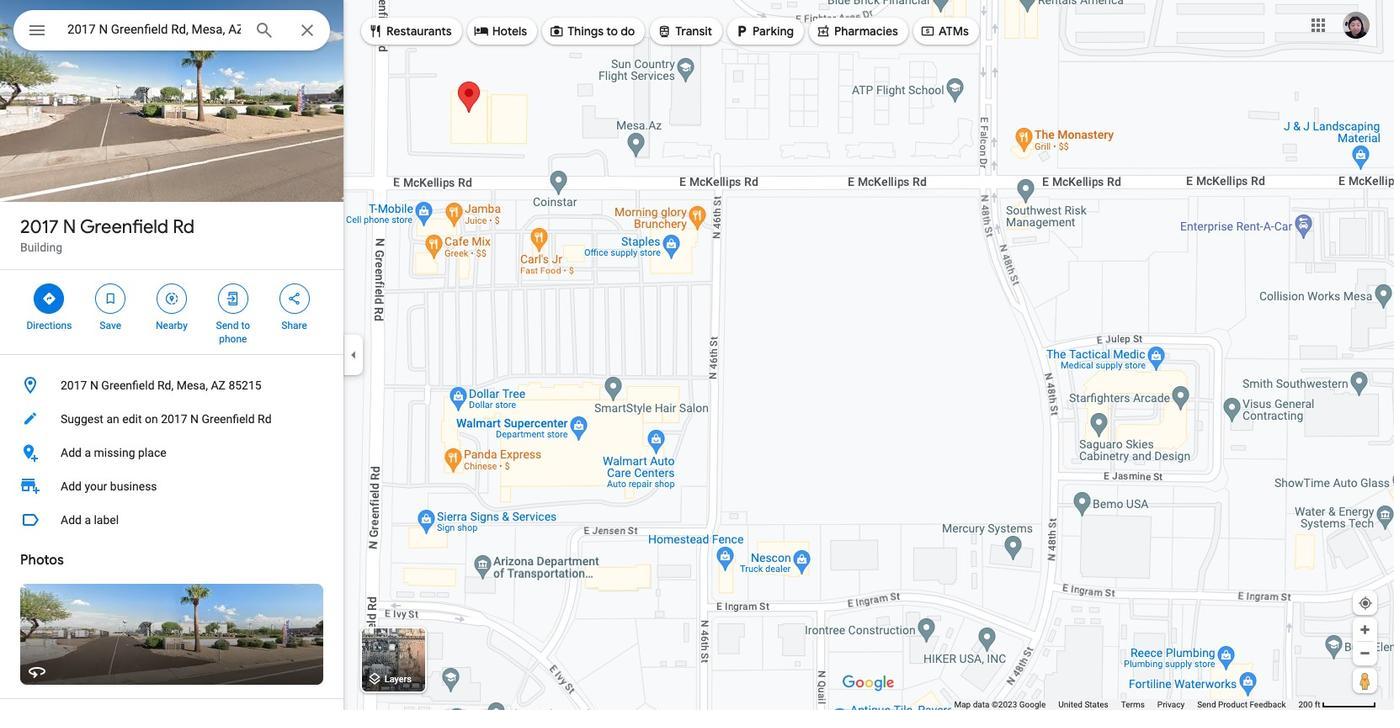 Task type: vqa. For each thing, say whether or not it's contained in the screenshot.
Delta Comfort+
no



Task type: locate. For each thing, give the bounding box(es) containing it.
2 vertical spatial greenfield
[[202, 413, 255, 426]]

2 horizontal spatial n
[[190, 413, 199, 426]]

2 add from the top
[[61, 480, 82, 494]]

send inside button
[[1198, 701, 1217, 710]]

collapse side panel image
[[344, 346, 363, 365]]

send for send product feedback
[[1198, 701, 1217, 710]]

atms
[[939, 24, 969, 39]]

add a missing place
[[61, 446, 166, 460]]

footer
[[955, 700, 1299, 711]]

0 horizontal spatial n
[[63, 216, 76, 239]]

feedback
[[1250, 701, 1286, 710]]

greenfield inside 2017 n greenfield rd building
[[80, 216, 168, 239]]

a left label
[[85, 514, 91, 527]]

n inside 2017 n greenfield rd building
[[63, 216, 76, 239]]

 pharmacies
[[816, 22, 899, 40]]

a inside the add a label button
[[85, 514, 91, 527]]

1 horizontal spatial n
[[90, 379, 98, 392]]

2017 inside 2017 n greenfield rd, mesa, az 85215 button
[[61, 379, 87, 392]]


[[368, 22, 383, 40]]

©2023
[[992, 701, 1018, 710]]

footer containing map data ©2023 google
[[955, 700, 1299, 711]]

phone
[[219, 334, 247, 345]]

rd up 
[[173, 216, 195, 239]]

directions
[[27, 320, 72, 332]]

greenfield
[[80, 216, 168, 239], [101, 379, 155, 392], [202, 413, 255, 426]]

2017 for rd,
[[61, 379, 87, 392]]

privacy button
[[1158, 700, 1185, 711]]

 button
[[13, 10, 61, 54]]

85215
[[229, 379, 262, 392]]

az
[[211, 379, 226, 392]]

 parking
[[734, 22, 794, 40]]

add left label
[[61, 514, 82, 527]]

2 vertical spatial add
[[61, 514, 82, 527]]

a
[[85, 446, 91, 460], [85, 514, 91, 527]]

0 vertical spatial a
[[85, 446, 91, 460]]


[[103, 290, 118, 308]]

1 horizontal spatial 2017
[[61, 379, 87, 392]]

send left product
[[1198, 701, 1217, 710]]

0 vertical spatial 2017
[[20, 216, 59, 239]]

privacy
[[1158, 701, 1185, 710]]

None field
[[67, 19, 241, 40]]

add left your
[[61, 480, 82, 494]]

terms
[[1122, 701, 1145, 710]]

0 horizontal spatial rd
[[173, 216, 195, 239]]

add for add a label
[[61, 514, 82, 527]]

greenfield for rd,
[[101, 379, 155, 392]]

n for rd
[[63, 216, 76, 239]]


[[474, 22, 489, 40]]


[[42, 290, 57, 308]]

product
[[1219, 701, 1248, 710]]

1 vertical spatial a
[[85, 514, 91, 527]]

add a label button
[[0, 504, 344, 537]]

2017 up building
[[20, 216, 59, 239]]

a inside add a missing place button
[[85, 446, 91, 460]]

0 vertical spatial send
[[216, 320, 239, 332]]

1 vertical spatial greenfield
[[101, 379, 155, 392]]

2017
[[20, 216, 59, 239], [61, 379, 87, 392], [161, 413, 187, 426]]

n inside button
[[90, 379, 98, 392]]

send for send to phone
[[216, 320, 239, 332]]

1 horizontal spatial send
[[1198, 701, 1217, 710]]

suggest an edit on 2017 n greenfield rd button
[[0, 403, 344, 436]]

1 vertical spatial n
[[90, 379, 98, 392]]

2 horizontal spatial 2017
[[161, 413, 187, 426]]

rd inside 2017 n greenfield rd building
[[173, 216, 195, 239]]

2 vertical spatial n
[[190, 413, 199, 426]]

0 vertical spatial add
[[61, 446, 82, 460]]


[[657, 22, 672, 40]]

missing
[[94, 446, 135, 460]]

200 ft
[[1299, 701, 1321, 710]]

send inside the send to phone
[[216, 320, 239, 332]]

business
[[110, 480, 157, 494]]

layers
[[385, 675, 412, 686]]

add a label
[[61, 514, 119, 527]]

greenfield for rd
[[80, 216, 168, 239]]

map data ©2023 google
[[955, 701, 1046, 710]]

to left do
[[607, 24, 618, 39]]

add inside button
[[61, 446, 82, 460]]

1 vertical spatial send
[[1198, 701, 1217, 710]]

200 ft button
[[1299, 701, 1377, 710]]

united states button
[[1059, 700, 1109, 711]]

n
[[63, 216, 76, 239], [90, 379, 98, 392], [190, 413, 199, 426]]

2017 up suggest
[[61, 379, 87, 392]]


[[164, 290, 179, 308]]

1 vertical spatial rd
[[258, 413, 272, 426]]

greenfield down the az
[[202, 413, 255, 426]]

show your location image
[[1358, 596, 1374, 611]]

rd down "85215"
[[258, 413, 272, 426]]

to up phone
[[241, 320, 250, 332]]

1 vertical spatial add
[[61, 480, 82, 494]]

google
[[1020, 701, 1046, 710]]

send up phone
[[216, 320, 239, 332]]

2 vertical spatial 2017
[[161, 413, 187, 426]]

3 add from the top
[[61, 514, 82, 527]]

greenfield inside button
[[101, 379, 155, 392]]

1 horizontal spatial rd
[[258, 413, 272, 426]]

united states
[[1059, 701, 1109, 710]]

restaurants
[[387, 24, 452, 39]]

0 vertical spatial n
[[63, 216, 76, 239]]

0 vertical spatial rd
[[173, 216, 195, 239]]

google maps element
[[0, 0, 1395, 711]]

0 horizontal spatial 2017
[[20, 216, 59, 239]]

rd
[[173, 216, 195, 239], [258, 413, 272, 426]]

greenfield up the 
[[80, 216, 168, 239]]

things
[[568, 24, 604, 39]]

greenfield up edit
[[101, 379, 155, 392]]

1 vertical spatial 2017
[[61, 379, 87, 392]]

send to phone
[[216, 320, 250, 345]]

2017 inside 2017 n greenfield rd building
[[20, 216, 59, 239]]

add for add your business
[[61, 480, 82, 494]]

to
[[607, 24, 618, 39], [241, 320, 250, 332]]

a left missing
[[85, 446, 91, 460]]

0 vertical spatial to
[[607, 24, 618, 39]]

add
[[61, 446, 82, 460], [61, 480, 82, 494], [61, 514, 82, 527]]

a for missing
[[85, 446, 91, 460]]

0 horizontal spatial send
[[216, 320, 239, 332]]

add inside button
[[61, 514, 82, 527]]

1 add from the top
[[61, 446, 82, 460]]

states
[[1085, 701, 1109, 710]]

1 a from the top
[[85, 446, 91, 460]]

1 vertical spatial to
[[241, 320, 250, 332]]

transit
[[676, 24, 713, 39]]

send
[[216, 320, 239, 332], [1198, 701, 1217, 710]]

0 vertical spatial greenfield
[[80, 216, 168, 239]]

add down suggest
[[61, 446, 82, 460]]

1 horizontal spatial to
[[607, 24, 618, 39]]

0 horizontal spatial to
[[241, 320, 250, 332]]

2017 right on
[[161, 413, 187, 426]]

greenfield inside button
[[202, 413, 255, 426]]

nearby
[[156, 320, 188, 332]]

2017 n greenfield rd main content
[[0, 0, 344, 711]]

2 a from the top
[[85, 514, 91, 527]]



Task type: describe. For each thing, give the bounding box(es) containing it.
place
[[138, 446, 166, 460]]

 search field
[[13, 10, 330, 54]]

to inside the send to phone
[[241, 320, 250, 332]]

add a missing place button
[[0, 436, 344, 470]]

parking
[[753, 24, 794, 39]]

2017 inside suggest an edit on 2017 n greenfield rd button
[[161, 413, 187, 426]]

 hotels
[[474, 22, 527, 40]]

photos
[[20, 552, 64, 569]]

your
[[85, 480, 107, 494]]

share
[[282, 320, 307, 332]]

show street view coverage image
[[1353, 669, 1378, 694]]

add your business link
[[0, 470, 344, 504]]


[[287, 290, 302, 308]]

hotels
[[492, 24, 527, 39]]


[[816, 22, 831, 40]]

 things to do
[[549, 22, 635, 40]]

actions for 2017 n greenfield rd region
[[0, 270, 344, 355]]

edit
[[122, 413, 142, 426]]

zoom in image
[[1359, 624, 1372, 637]]

suggest
[[61, 413, 104, 426]]


[[549, 22, 564, 40]]

footer inside google maps "element"
[[955, 700, 1299, 711]]

data
[[973, 701, 990, 710]]


[[226, 290, 241, 308]]

2017 n greenfield rd building
[[20, 216, 195, 254]]

 transit
[[657, 22, 713, 40]]

2017 n greenfield rd, mesa, az 85215 button
[[0, 369, 344, 403]]

an
[[106, 413, 119, 426]]

to inside  things to do
[[607, 24, 618, 39]]

google account: michele murakami  
(michele.murakami@adept.ai) image
[[1343, 11, 1370, 38]]

label
[[94, 514, 119, 527]]

save
[[100, 320, 121, 332]]


[[920, 22, 936, 40]]

map
[[955, 701, 971, 710]]

send product feedback button
[[1198, 700, 1286, 711]]


[[27, 19, 47, 42]]

united
[[1059, 701, 1083, 710]]

n inside button
[[190, 413, 199, 426]]

pharmacies
[[835, 24, 899, 39]]

terms button
[[1122, 700, 1145, 711]]

none field inside '2017 n greenfield rd, mesa, az 85215' field
[[67, 19, 241, 40]]

rd,
[[157, 379, 174, 392]]

do
[[621, 24, 635, 39]]

ft
[[1315, 701, 1321, 710]]

suggest an edit on 2017 n greenfield rd
[[61, 413, 272, 426]]

 atms
[[920, 22, 969, 40]]

2017 N Greenfield Rd, Mesa, AZ 85215 field
[[13, 10, 330, 51]]

send product feedback
[[1198, 701, 1286, 710]]

n for rd,
[[90, 379, 98, 392]]

mesa,
[[177, 379, 208, 392]]

building
[[20, 241, 62, 254]]

2017 n greenfield rd, mesa, az 85215
[[61, 379, 262, 392]]

add for add a missing place
[[61, 446, 82, 460]]

add your business
[[61, 480, 157, 494]]

rd inside suggest an edit on 2017 n greenfield rd button
[[258, 413, 272, 426]]

2017 for rd
[[20, 216, 59, 239]]


[[734, 22, 750, 40]]

 restaurants
[[368, 22, 452, 40]]

on
[[145, 413, 158, 426]]

zoom out image
[[1359, 648, 1372, 660]]

a for label
[[85, 514, 91, 527]]

200
[[1299, 701, 1313, 710]]



